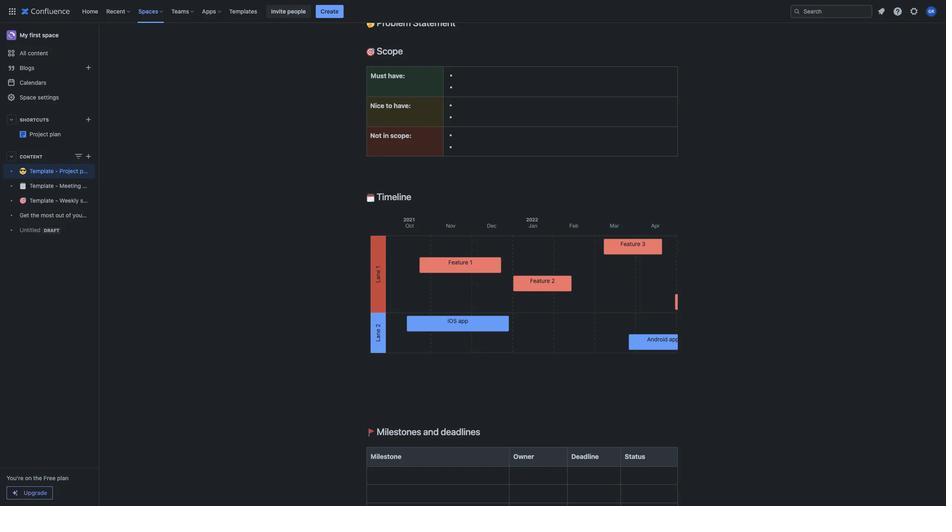 Task type: vqa. For each thing, say whether or not it's contained in the screenshot.
space,
no



Task type: describe. For each thing, give the bounding box(es) containing it.
recent button
[[104, 5, 134, 18]]

recent
[[106, 8, 125, 15]]

content
[[20, 154, 42, 159]]

template - meeting notes link
[[3, 179, 97, 193]]

you're on the free plan
[[7, 475, 69, 482]]

project plan for project plan link above change view icon on the top left of page
[[95, 127, 127, 134]]

all content
[[20, 50, 48, 57]]

:calendar_spiral: image
[[367, 194, 375, 202]]

invite
[[271, 8, 286, 15]]

0 vertical spatial have:
[[388, 72, 405, 80]]

must
[[371, 72, 387, 80]]

help icon image
[[893, 6, 903, 16]]

- for project
[[55, 168, 58, 175]]

feature 3
[[621, 241, 646, 248]]

feature for feature 2
[[530, 278, 550, 285]]

invite people button
[[266, 5, 311, 18]]

1 vertical spatial the
[[33, 475, 42, 482]]

2 for lane 2
[[375, 324, 382, 328]]

teams button
[[169, 5, 197, 18]]

space inside "link"
[[101, 212, 116, 219]]

feature for feature 1
[[449, 259, 469, 266]]

report
[[98, 197, 114, 204]]

3
[[642, 241, 646, 248]]

nice
[[370, 102, 385, 110]]

milestones and deadlines
[[375, 427, 480, 438]]

project plan link down shortcuts 'dropdown button'
[[30, 131, 61, 138]]

problem statement
[[375, 17, 456, 28]]

deadlines
[[441, 427, 480, 438]]

create link
[[316, 5, 344, 18]]

on
[[25, 475, 32, 482]]

lane 1
[[375, 266, 382, 283]]

app for ios app
[[459, 318, 468, 325]]

apps button
[[200, 5, 224, 18]]

0 horizontal spatial space
[[42, 32, 59, 39]]

problem
[[377, 17, 411, 28]]

you're
[[7, 475, 23, 482]]

settings
[[38, 94, 59, 101]]

content
[[28, 50, 48, 57]]

templates
[[229, 8, 257, 15]]

people
[[288, 8, 306, 15]]

blogs link
[[3, 61, 95, 75]]

not in scope:
[[370, 132, 412, 139]]

android app
[[647, 336, 679, 343]]

to
[[386, 102, 392, 110]]

Search field
[[791, 5, 873, 18]]

android
[[647, 336, 668, 343]]

scope:
[[390, 132, 412, 139]]

project for project plan link below shortcuts 'dropdown button'
[[30, 131, 48, 138]]

spaces
[[138, 8, 158, 15]]

feature for feature 3
[[621, 241, 641, 248]]

project for project plan link above change view icon on the top left of page
[[95, 127, 114, 134]]

add shortcut image
[[84, 115, 93, 125]]

settings icon image
[[910, 6, 920, 16]]

shortcuts button
[[3, 112, 95, 127]]

calendars link
[[3, 75, 95, 90]]

home
[[82, 8, 98, 15]]

my first space
[[20, 32, 59, 39]]

owner
[[514, 453, 534, 461]]

status
[[625, 453, 646, 461]]

of
[[66, 212, 71, 219]]

create a page image
[[84, 152, 93, 161]]

:thinking: image
[[367, 20, 375, 28]]

lane 2
[[375, 324, 382, 342]]

template for template - meeting notes
[[30, 183, 54, 190]]

timeline
[[375, 191, 412, 202]]

meeting
[[60, 183, 81, 190]]

- for weekly
[[55, 197, 58, 204]]

template for template - project plan
[[30, 168, 54, 175]]

space
[[20, 94, 36, 101]]

teams
[[171, 8, 189, 15]]

change view image
[[74, 152, 84, 161]]

global element
[[5, 0, 789, 23]]

in
[[383, 132, 389, 139]]

feature 1
[[449, 259, 473, 266]]

get the most out of your team space link
[[3, 208, 116, 223]]

:thinking: image
[[367, 20, 375, 28]]

first
[[29, 32, 41, 39]]

upgrade button
[[7, 487, 52, 500]]

content button
[[3, 149, 95, 164]]

copy image for problem statement
[[455, 18, 465, 27]]

space settings link
[[3, 90, 95, 105]]

team
[[86, 212, 99, 219]]

free
[[44, 475, 56, 482]]

upgrade
[[24, 490, 47, 497]]

shortcuts
[[20, 117, 49, 122]]

template - project plan link
[[3, 164, 95, 179]]

calendars
[[20, 79, 46, 86]]

milestone
[[371, 453, 402, 461]]



Task type: locate. For each thing, give the bounding box(es) containing it.
copy image for scope
[[402, 46, 412, 56]]

milestones
[[377, 427, 421, 438]]

must have:
[[371, 72, 405, 80]]

template - project plan image
[[20, 131, 26, 138]]

my
[[20, 32, 28, 39]]

2 template from the top
[[30, 183, 54, 190]]

app for android app
[[670, 336, 679, 343]]

have: right 'must'
[[388, 72, 405, 80]]

template - weekly status report link
[[3, 193, 114, 208]]

space element
[[0, 23, 127, 506]]

0 vertical spatial feature
[[621, 241, 641, 248]]

project plan
[[95, 127, 127, 134], [30, 131, 61, 138]]

2
[[552, 278, 555, 285], [375, 324, 382, 328]]

:dart: image
[[367, 48, 375, 56], [367, 48, 375, 56]]

space
[[42, 32, 59, 39], [101, 212, 116, 219]]

2 - from the top
[[55, 183, 58, 190]]

tree
[[3, 164, 116, 238]]

get the most out of your team space
[[20, 212, 116, 219]]

copy image for milestones and deadlines
[[480, 427, 490, 437]]

1 template from the top
[[30, 168, 54, 175]]

draft
[[44, 228, 59, 233]]

banner
[[0, 0, 947, 23]]

0 horizontal spatial app
[[459, 318, 468, 325]]

project plan for project plan link below shortcuts 'dropdown button'
[[30, 131, 61, 138]]

feature 2
[[530, 278, 555, 285]]

0 vertical spatial lane
[[375, 270, 382, 283]]

premium image
[[12, 490, 18, 497]]

-
[[55, 168, 58, 175], [55, 183, 58, 190], [55, 197, 58, 204]]

feature 4 image
[[676, 295, 743, 305]]

lane for 1
[[375, 270, 382, 283]]

statement
[[413, 17, 456, 28]]

have: right to
[[394, 102, 411, 110]]

untitled
[[20, 227, 41, 234]]

2 vertical spatial -
[[55, 197, 58, 204]]

1 lane from the top
[[375, 270, 382, 283]]

spaces button
[[136, 5, 167, 18]]

most
[[41, 212, 54, 219]]

template - project plan
[[30, 168, 91, 175]]

deadline
[[572, 453, 599, 461]]

- left meeting
[[55, 183, 58, 190]]

notification icon image
[[877, 6, 887, 16]]

scope
[[375, 45, 403, 56]]

all content link
[[3, 46, 95, 61]]

- for meeting
[[55, 183, 58, 190]]

0 vertical spatial the
[[31, 212, 39, 219]]

lane for 2
[[375, 329, 382, 342]]

plan inside tree
[[80, 168, 91, 175]]

3 template from the top
[[30, 197, 54, 204]]

1 vertical spatial template
[[30, 183, 54, 190]]

1 vertical spatial -
[[55, 183, 58, 190]]

- up template - meeting notes link
[[55, 168, 58, 175]]

ios app
[[448, 318, 468, 325]]

2 lane from the top
[[375, 329, 382, 342]]

2 horizontal spatial feature
[[621, 241, 641, 248]]

tree inside space element
[[3, 164, 116, 238]]

1 horizontal spatial project
[[60, 168, 78, 175]]

blogs
[[20, 64, 34, 71]]

1 for feature 1
[[470, 259, 473, 266]]

the inside "link"
[[31, 212, 39, 219]]

1 vertical spatial have:
[[394, 102, 411, 110]]

invite people
[[271, 8, 306, 15]]

1 vertical spatial space
[[101, 212, 116, 219]]

1 horizontal spatial space
[[101, 212, 116, 219]]

1 horizontal spatial app
[[670, 336, 679, 343]]

0 vertical spatial space
[[42, 32, 59, 39]]

collapse sidebar image
[[89, 27, 107, 43]]

0 vertical spatial template
[[30, 168, 54, 175]]

space down report
[[101, 212, 116, 219]]

:triangular_flag_on_post: image
[[367, 429, 375, 437]]

1 horizontal spatial feature
[[530, 278, 550, 285]]

templates link
[[227, 5, 260, 18]]

project plan link
[[3, 127, 127, 142], [30, 131, 61, 138]]

0 vertical spatial app
[[459, 318, 468, 325]]

0 horizontal spatial 1
[[375, 266, 382, 269]]

template - meeting notes
[[30, 183, 97, 190]]

template
[[30, 168, 54, 175], [30, 183, 54, 190], [30, 197, 54, 204]]

0 vertical spatial 2
[[552, 278, 555, 285]]

2 for feature 2
[[552, 278, 555, 285]]

untitled draft
[[20, 227, 59, 234]]

copy image
[[455, 18, 465, 27], [402, 46, 412, 56], [411, 192, 421, 202], [480, 427, 490, 437]]

:calendar_spiral: image
[[367, 194, 375, 202]]

template up the most
[[30, 197, 54, 204]]

project
[[95, 127, 114, 134], [30, 131, 48, 138], [60, 168, 78, 175]]

app
[[459, 318, 468, 325], [670, 336, 679, 343]]

1 vertical spatial app
[[670, 336, 679, 343]]

space right first
[[42, 32, 59, 39]]

nice to have:
[[370, 102, 411, 110]]

:triangular_flag_on_post: image
[[367, 429, 375, 437]]

ios
[[448, 318, 457, 325]]

banner containing home
[[0, 0, 947, 23]]

app right android
[[670, 336, 679, 343]]

template for template - weekly status report
[[30, 197, 54, 204]]

0 horizontal spatial 2
[[375, 324, 382, 328]]

space settings
[[20, 94, 59, 101]]

tree containing template - project plan
[[3, 164, 116, 238]]

1 vertical spatial lane
[[375, 329, 382, 342]]

apps
[[202, 8, 216, 15]]

the
[[31, 212, 39, 219], [33, 475, 42, 482]]

1 vertical spatial feature
[[449, 259, 469, 266]]

all
[[20, 50, 26, 57]]

0 horizontal spatial feature
[[449, 259, 469, 266]]

- left weekly
[[55, 197, 58, 204]]

lane
[[375, 270, 382, 283], [375, 329, 382, 342]]

feature
[[621, 241, 641, 248], [449, 259, 469, 266], [530, 278, 550, 285]]

your
[[73, 212, 84, 219]]

3 - from the top
[[55, 197, 58, 204]]

the right get
[[31, 212, 39, 219]]

project plan link up change view icon on the top left of page
[[3, 127, 127, 142]]

1 - from the top
[[55, 168, 58, 175]]

0 horizontal spatial project
[[30, 131, 48, 138]]

copy image for timeline
[[411, 192, 421, 202]]

1
[[470, 259, 473, 266], [375, 266, 382, 269]]

0 horizontal spatial project plan
[[30, 131, 61, 138]]

home link
[[80, 5, 101, 18]]

1 vertical spatial 2
[[375, 324, 382, 328]]

status
[[80, 197, 97, 204]]

not
[[370, 132, 382, 139]]

weekly
[[60, 197, 79, 204]]

1 horizontal spatial 2
[[552, 278, 555, 285]]

appswitcher icon image
[[7, 6, 17, 16]]

the right on on the left
[[33, 475, 42, 482]]

notes
[[83, 183, 97, 190]]

confluence image
[[21, 6, 70, 16], [21, 6, 70, 16]]

plan
[[115, 127, 127, 134], [50, 131, 61, 138], [80, 168, 91, 175], [57, 475, 69, 482]]

template down template - project plan link
[[30, 183, 54, 190]]

2 vertical spatial template
[[30, 197, 54, 204]]

search image
[[794, 8, 801, 15]]

2 vertical spatial feature
[[530, 278, 550, 285]]

my first space link
[[3, 27, 95, 43]]

2 horizontal spatial project
[[95, 127, 114, 134]]

0 vertical spatial -
[[55, 168, 58, 175]]

create a blog image
[[84, 63, 93, 73]]

1 horizontal spatial project plan
[[95, 127, 127, 134]]

1 horizontal spatial 1
[[470, 259, 473, 266]]

template down content dropdown button
[[30, 168, 54, 175]]

and
[[423, 427, 439, 438]]

out
[[56, 212, 64, 219]]

get
[[20, 212, 29, 219]]

app right ios
[[459, 318, 468, 325]]

create
[[321, 8, 339, 15]]

have:
[[388, 72, 405, 80], [394, 102, 411, 110]]

template - weekly status report
[[30, 197, 114, 204]]

1 for lane 1
[[375, 266, 382, 269]]



